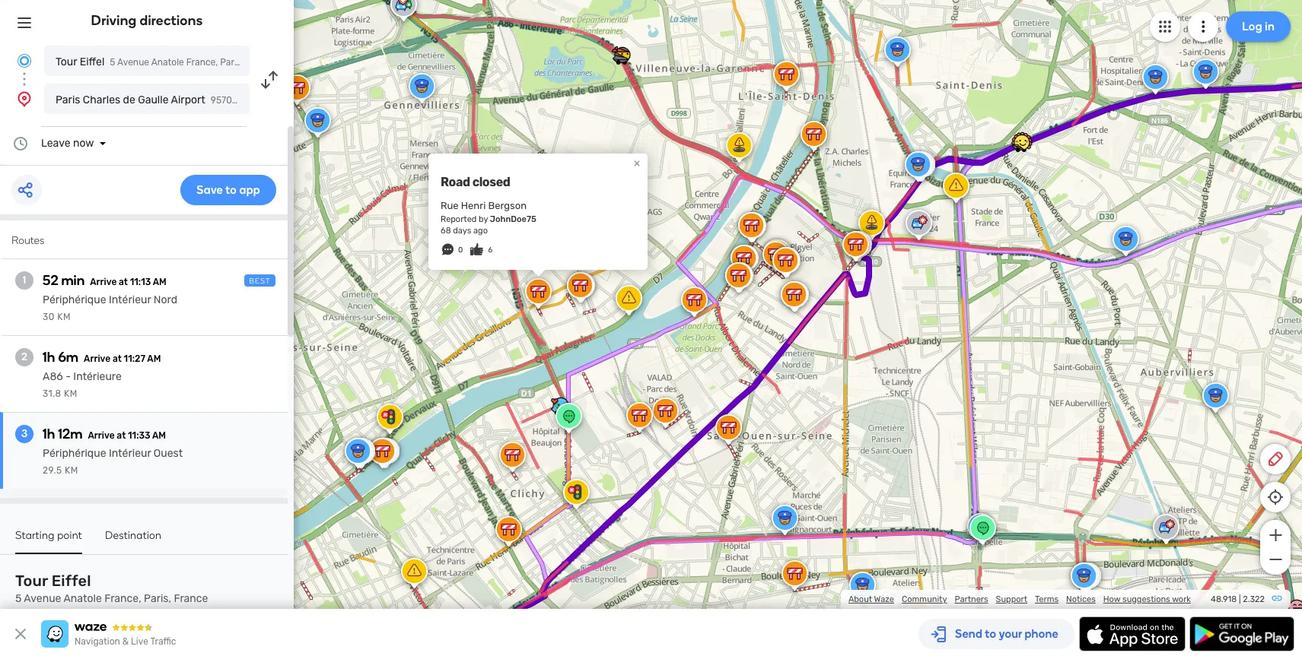 Task type: describe. For each thing, give the bounding box(es) containing it.
1 vertical spatial france,
[[104, 593, 141, 606]]

rue
[[441, 200, 459, 211]]

périphérique for min
[[43, 294, 106, 307]]

0 vertical spatial avenue
[[117, 57, 149, 68]]

zoom in image
[[1266, 527, 1285, 545]]

road closed
[[441, 175, 510, 189]]

leave now
[[41, 137, 94, 150]]

-
[[66, 371, 71, 384]]

1 horizontal spatial tour
[[56, 56, 77, 68]]

zoom out image
[[1266, 551, 1285, 569]]

live
[[131, 637, 148, 648]]

notices link
[[1066, 595, 1096, 605]]

48.918
[[1211, 595, 1237, 605]]

about waze community partners support terms notices how suggestions work
[[848, 595, 1191, 605]]

johndoe75
[[490, 215, 536, 224]]

starting
[[15, 530, 54, 543]]

at for 6m
[[113, 354, 122, 365]]

point
[[57, 530, 82, 543]]

paris charles de gaulle airport
[[56, 94, 205, 107]]

suggestions
[[1123, 595, 1170, 605]]

périphérique for 12m
[[43, 447, 106, 460]]

11:33
[[128, 431, 150, 441]]

intérieur for 1h 12m
[[109, 447, 151, 460]]

driving directions
[[91, 12, 203, 29]]

airport
[[171, 94, 205, 107]]

52
[[43, 272, 58, 289]]

bergson
[[488, 200, 527, 211]]

km for 12m
[[65, 466, 78, 476]]

0 horizontal spatial paris,
[[144, 593, 171, 606]]

0 vertical spatial france,
[[186, 57, 218, 68]]

0 vertical spatial eiffel
[[80, 56, 104, 68]]

road
[[441, 175, 470, 189]]

3
[[21, 428, 27, 441]]

intérieure
[[73, 371, 122, 384]]

6
[[488, 246, 493, 255]]

destination
[[105, 530, 162, 543]]

navigation
[[75, 637, 120, 648]]

charles
[[83, 94, 120, 107]]

clock image
[[11, 135, 30, 153]]

11:27
[[124, 354, 145, 365]]

48.918 | 2.322
[[1211, 595, 1265, 605]]

now
[[73, 137, 94, 150]]

×
[[634, 156, 640, 170]]

a86 - intérieure 31.8 km
[[43, 371, 122, 400]]

nord
[[154, 294, 177, 307]]

at for 12m
[[117, 431, 126, 441]]

1h 6m arrive at 11:27 am
[[43, 349, 161, 366]]

6m
[[58, 349, 78, 366]]

min
[[61, 272, 85, 289]]

am for min
[[153, 277, 166, 288]]

driving
[[91, 12, 137, 29]]

1 vertical spatial france
[[174, 593, 208, 606]]

0 horizontal spatial avenue
[[24, 593, 61, 606]]

30
[[43, 312, 55, 323]]

1 horizontal spatial france
[[246, 57, 275, 68]]

1 horizontal spatial 5
[[110, 57, 115, 68]]

1 vertical spatial 5
[[15, 593, 22, 606]]

km for 6m
[[64, 389, 78, 400]]

intérieur for 52 min
[[109, 294, 151, 307]]

68
[[441, 226, 451, 236]]

1 vertical spatial tour eiffel 5 avenue anatole france, paris, france
[[15, 572, 208, 606]]

x image
[[11, 626, 30, 644]]



Task type: vqa. For each thing, say whether or not it's contained in the screenshot.
reviews
no



Task type: locate. For each thing, give the bounding box(es) containing it.
5
[[110, 57, 115, 68], [15, 593, 22, 606]]

0 horizontal spatial anatole
[[63, 593, 102, 606]]

arrive for 52 min
[[90, 277, 117, 288]]

0
[[458, 246, 463, 255]]

périphérique inside périphérique intérieur nord 30 km
[[43, 294, 106, 307]]

tour eiffel 5 avenue anatole france, paris, france
[[56, 56, 275, 68], [15, 572, 208, 606]]

anatole
[[151, 57, 184, 68], [63, 593, 102, 606]]

0 horizontal spatial 5
[[15, 593, 22, 606]]

intérieur inside périphérique intérieur nord 30 km
[[109, 294, 151, 307]]

at left the 11:33
[[117, 431, 126, 441]]

at inside 1h 6m arrive at 11:27 am
[[113, 354, 122, 365]]

1h 12m arrive at 11:33 am
[[43, 426, 166, 443]]

km
[[57, 312, 71, 323], [64, 389, 78, 400], [65, 466, 78, 476]]

paris charles de gaulle airport button
[[44, 84, 250, 114]]

52 min arrive at 11:13 am
[[43, 272, 166, 289]]

1 vertical spatial am
[[147, 354, 161, 365]]

km right 30
[[57, 312, 71, 323]]

1 horizontal spatial france,
[[186, 57, 218, 68]]

am right 11:27
[[147, 354, 161, 365]]

0 vertical spatial périphérique
[[43, 294, 106, 307]]

1 vertical spatial périphérique
[[43, 447, 106, 460]]

about
[[848, 595, 872, 605]]

1 vertical spatial paris,
[[144, 593, 171, 606]]

périphérique down the min on the top of the page
[[43, 294, 106, 307]]

notices
[[1066, 595, 1096, 605]]

périphérique
[[43, 294, 106, 307], [43, 447, 106, 460]]

1 1h from the top
[[43, 349, 55, 366]]

avenue up 'x' image
[[24, 593, 61, 606]]

0 vertical spatial tour
[[56, 56, 77, 68]]

0 vertical spatial am
[[153, 277, 166, 288]]

1 vertical spatial 1h
[[43, 426, 55, 443]]

directions
[[140, 12, 203, 29]]

périphérique inside périphérique intérieur ouest 29.5 km
[[43, 447, 106, 460]]

arrive inside 52 min arrive at 11:13 am
[[90, 277, 117, 288]]

tour up the paris
[[56, 56, 77, 68]]

0 horizontal spatial tour
[[15, 572, 48, 591]]

0 horizontal spatial france,
[[104, 593, 141, 606]]

0 vertical spatial 1h
[[43, 349, 55, 366]]

destination button
[[105, 530, 162, 553]]

2 vertical spatial km
[[65, 466, 78, 476]]

france
[[246, 57, 275, 68], [174, 593, 208, 606]]

× link
[[630, 156, 644, 170]]

about waze link
[[848, 595, 894, 605]]

arrive for 1h 12m
[[88, 431, 115, 441]]

2 vertical spatial am
[[152, 431, 166, 441]]

1h for 1h 12m
[[43, 426, 55, 443]]

am inside 1h 6m arrive at 11:27 am
[[147, 354, 161, 365]]

am inside 1h 12m arrive at 11:33 am
[[152, 431, 166, 441]]

2
[[21, 351, 27, 364]]

community
[[902, 595, 947, 605]]

paris,
[[220, 57, 244, 68], [144, 593, 171, 606]]

1h left the 12m
[[43, 426, 55, 443]]

tour inside tour eiffel 5 avenue anatole france, paris, france
[[15, 572, 48, 591]]

|
[[1239, 595, 1241, 605]]

0 vertical spatial arrive
[[90, 277, 117, 288]]

arrive up périphérique intérieur nord 30 km
[[90, 277, 117, 288]]

anatole up navigation
[[63, 593, 102, 606]]

rue henri bergson reported by johndoe75 68 days ago
[[441, 200, 536, 236]]

0 vertical spatial at
[[119, 277, 128, 288]]

&
[[122, 637, 129, 648]]

de
[[123, 94, 135, 107]]

0 vertical spatial km
[[57, 312, 71, 323]]

at
[[119, 277, 128, 288], [113, 354, 122, 365], [117, 431, 126, 441]]

0 vertical spatial paris,
[[220, 57, 244, 68]]

henri
[[461, 200, 486, 211]]

at inside 1h 12m arrive at 11:33 am
[[117, 431, 126, 441]]

0 horizontal spatial france
[[174, 593, 208, 606]]

1h left 6m
[[43, 349, 55, 366]]

at for min
[[119, 277, 128, 288]]

a86
[[43, 371, 63, 384]]

waze
[[874, 595, 894, 605]]

anatole up "gaulle"
[[151, 57, 184, 68]]

0 vertical spatial intérieur
[[109, 294, 151, 307]]

am inside 52 min arrive at 11:13 am
[[153, 277, 166, 288]]

2 1h from the top
[[43, 426, 55, 443]]

tour eiffel 5 avenue anatole france, paris, france up "gaulle"
[[56, 56, 275, 68]]

périphérique intérieur nord 30 km
[[43, 294, 177, 323]]

1 vertical spatial intérieur
[[109, 447, 151, 460]]

km down -
[[64, 389, 78, 400]]

reported
[[441, 215, 477, 224]]

france,
[[186, 57, 218, 68], [104, 593, 141, 606]]

navigation & live traffic
[[75, 637, 176, 648]]

intérieur down the 11:33
[[109, 447, 151, 460]]

12m
[[58, 426, 83, 443]]

partners
[[955, 595, 988, 605]]

how suggestions work link
[[1103, 595, 1191, 605]]

terms link
[[1035, 595, 1059, 605]]

km inside périphérique intérieur nord 30 km
[[57, 312, 71, 323]]

closed
[[472, 175, 510, 189]]

avenue
[[117, 57, 149, 68], [24, 593, 61, 606]]

leave
[[41, 137, 70, 150]]

at left 11:13
[[119, 277, 128, 288]]

best
[[249, 277, 271, 286]]

starting point button
[[15, 530, 82, 555]]

ago
[[473, 226, 488, 236]]

2 intérieur from the top
[[109, 447, 151, 460]]

tour eiffel 5 avenue anatole france, paris, france down destination button
[[15, 572, 208, 606]]

traffic
[[150, 637, 176, 648]]

arrive up "intérieure" in the bottom left of the page
[[84, 354, 110, 365]]

by
[[479, 215, 488, 224]]

at inside 52 min arrive at 11:13 am
[[119, 277, 128, 288]]

29.5
[[43, 466, 62, 476]]

1 vertical spatial eiffel
[[52, 572, 91, 591]]

km for min
[[57, 312, 71, 323]]

am right the 11:33
[[152, 431, 166, 441]]

terms
[[1035, 595, 1059, 605]]

gaulle
[[138, 94, 169, 107]]

2.322
[[1243, 595, 1265, 605]]

am
[[153, 277, 166, 288], [147, 354, 161, 365], [152, 431, 166, 441]]

1 vertical spatial km
[[64, 389, 78, 400]]

1 périphérique from the top
[[43, 294, 106, 307]]

km inside a86 - intérieure 31.8 km
[[64, 389, 78, 400]]

am for 6m
[[147, 354, 161, 365]]

31.8
[[43, 389, 61, 400]]

arrive inside 1h 12m arrive at 11:33 am
[[88, 431, 115, 441]]

2 vertical spatial arrive
[[88, 431, 115, 441]]

1 vertical spatial avenue
[[24, 593, 61, 606]]

france, up navigation & live traffic
[[104, 593, 141, 606]]

intérieur down 11:13
[[109, 294, 151, 307]]

france, up airport
[[186, 57, 218, 68]]

days
[[453, 226, 471, 236]]

0 vertical spatial anatole
[[151, 57, 184, 68]]

1 vertical spatial at
[[113, 354, 122, 365]]

tour
[[56, 56, 77, 68], [15, 572, 48, 591]]

support
[[996, 595, 1027, 605]]

5 up charles
[[110, 57, 115, 68]]

eiffel
[[80, 56, 104, 68], [52, 572, 91, 591]]

1 vertical spatial tour
[[15, 572, 48, 591]]

0 vertical spatial france
[[246, 57, 275, 68]]

partners link
[[955, 595, 988, 605]]

at left 11:27
[[113, 354, 122, 365]]

km inside périphérique intérieur ouest 29.5 km
[[65, 466, 78, 476]]

paris
[[56, 94, 80, 107]]

pencil image
[[1266, 451, 1285, 469]]

0 vertical spatial tour eiffel 5 avenue anatole france, paris, france
[[56, 56, 275, 68]]

arrive inside 1h 6m arrive at 11:27 am
[[84, 354, 110, 365]]

link image
[[1271, 593, 1283, 605]]

am up nord
[[153, 277, 166, 288]]

am for 12m
[[152, 431, 166, 441]]

current location image
[[15, 52, 33, 70]]

1 vertical spatial arrive
[[84, 354, 110, 365]]

work
[[1172, 595, 1191, 605]]

1h
[[43, 349, 55, 366], [43, 426, 55, 443]]

5 up 'x' image
[[15, 593, 22, 606]]

starting point
[[15, 530, 82, 543]]

eiffel up charles
[[80, 56, 104, 68]]

tour down starting point button
[[15, 572, 48, 591]]

intérieur inside périphérique intérieur ouest 29.5 km
[[109, 447, 151, 460]]

1 horizontal spatial anatole
[[151, 57, 184, 68]]

périphérique down the 12m
[[43, 447, 106, 460]]

avenue up paris charles de gaulle airport
[[117, 57, 149, 68]]

km right 29.5
[[65, 466, 78, 476]]

how
[[1103, 595, 1120, 605]]

eiffel down starting point button
[[52, 572, 91, 591]]

11:13
[[130, 277, 151, 288]]

arrive for 1h 6m
[[84, 354, 110, 365]]

community link
[[902, 595, 947, 605]]

1 vertical spatial anatole
[[63, 593, 102, 606]]

location image
[[15, 90, 33, 108]]

1 horizontal spatial paris,
[[220, 57, 244, 68]]

2 vertical spatial at
[[117, 431, 126, 441]]

périphérique intérieur ouest 29.5 km
[[43, 447, 183, 476]]

support link
[[996, 595, 1027, 605]]

routes
[[11, 234, 44, 247]]

arrive
[[90, 277, 117, 288], [84, 354, 110, 365], [88, 431, 115, 441]]

0 vertical spatial 5
[[110, 57, 115, 68]]

ouest
[[154, 447, 183, 460]]

arrive up périphérique intérieur ouest 29.5 km
[[88, 431, 115, 441]]

1h for 1h 6m
[[43, 349, 55, 366]]

1 intérieur from the top
[[109, 294, 151, 307]]

1
[[23, 274, 26, 287]]

1 horizontal spatial avenue
[[117, 57, 149, 68]]

2 périphérique from the top
[[43, 447, 106, 460]]



